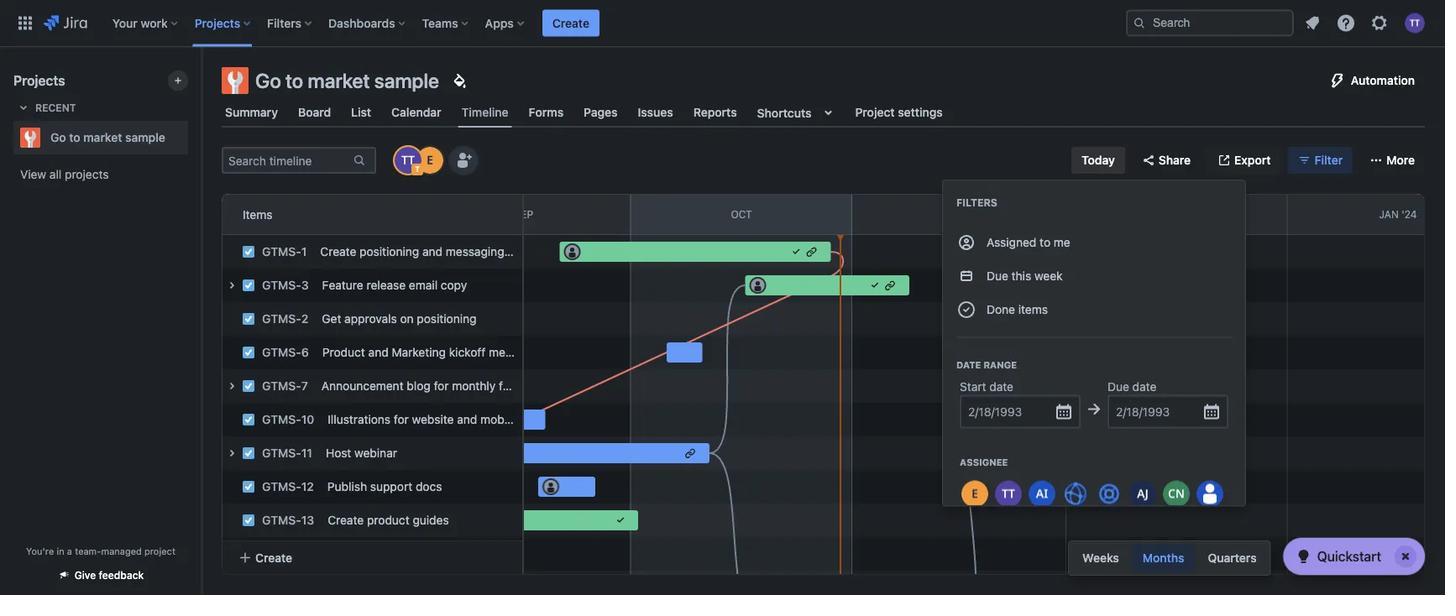 Task type: describe. For each thing, give the bounding box(es) containing it.
webinar
[[355, 446, 397, 460]]

filters button
[[262, 10, 318, 37]]

messaging
[[446, 245, 504, 259]]

0 horizontal spatial go
[[50, 131, 66, 144]]

managed
[[101, 546, 142, 557]]

banner containing your work
[[0, 0, 1445, 47]]

0 vertical spatial sample
[[374, 69, 439, 92]]

row containing gtms-3
[[213, 265, 522, 302]]

kickoff
[[449, 346, 486, 359]]

shortcuts
[[757, 106, 812, 119]]

chat notifications image
[[1163, 481, 1190, 508]]

gtms-12
[[262, 480, 314, 494]]

gtms- for 10
[[262, 413, 301, 427]]

publish support docs
[[327, 480, 442, 494]]

shortcuts button
[[754, 97, 842, 128]]

gtms-3 link
[[262, 278, 309, 292]]

1 vertical spatial terry turtle image
[[995, 481, 1022, 508]]

forms link
[[525, 97, 567, 128]]

13
[[301, 514, 314, 527]]

guides
[[413, 514, 449, 527]]

feature
[[322, 278, 363, 292]]

project settings
[[855, 105, 943, 119]]

approvals
[[344, 312, 397, 326]]

illustrations for website and mobile app
[[328, 413, 540, 427]]

quickstart button
[[1284, 538, 1425, 575]]

host
[[326, 446, 351, 460]]

2/18/1993 for due
[[1116, 405, 1170, 419]]

apps button
[[480, 10, 531, 37]]

primary element
[[10, 0, 1126, 47]]

due this week button
[[943, 259, 1245, 293]]

task image for gtms-14
[[242, 548, 255, 561]]

settings image
[[1370, 13, 1390, 33]]

dashboards
[[328, 16, 395, 30]]

your work button
[[107, 10, 185, 37]]

gtms-7
[[262, 379, 308, 393]]

row containing gtms-2
[[213, 298, 522, 336]]

pages
[[584, 105, 618, 119]]

gtms-10 link
[[262, 413, 314, 427]]

create up feature
[[320, 245, 356, 259]]

gtms-1
[[262, 245, 307, 259]]

start date
[[960, 380, 1014, 393]]

row containing gtms-10
[[213, 399, 540, 437]]

in
[[57, 546, 64, 557]]

more button
[[1360, 147, 1425, 174]]

6
[[301, 346, 309, 359]]

gtms-13 link
[[262, 514, 314, 527]]

gtms-2
[[262, 312, 308, 326]]

issues link
[[634, 97, 677, 128]]

row containing gtms-13
[[213, 500, 522, 537]]

0 horizontal spatial sample
[[125, 131, 165, 144]]

view all projects
[[20, 168, 109, 181]]

your profile and settings image
[[1405, 13, 1425, 33]]

create inside primary element
[[552, 16, 589, 30]]

task image for gtms-1
[[242, 245, 255, 259]]

gtms-14
[[262, 547, 314, 561]]

settings
[[898, 105, 943, 119]]

row containing gtms-6
[[213, 332, 533, 369]]

summary
[[225, 105, 278, 119]]

you're
[[26, 546, 54, 557]]

0 horizontal spatial projects
[[13, 73, 65, 89]]

0 horizontal spatial eloisefrancis23 image
[[417, 147, 443, 174]]

create button inside primary element
[[542, 10, 600, 37]]

list link
[[348, 97, 375, 128]]

monthly
[[452, 379, 496, 393]]

gtms-2 link
[[262, 312, 308, 326]]

show child issues image for gtms-7
[[222, 376, 242, 396]]

filters inside dropdown button
[[267, 16, 302, 30]]

gtms-10
[[262, 413, 314, 427]]

email
[[409, 278, 438, 292]]

teams
[[422, 16, 458, 30]]

your
[[112, 16, 138, 30]]

release
[[367, 278, 406, 292]]

task image for gtms-7
[[242, 380, 255, 393]]

done items button
[[943, 293, 1245, 327]]

due for due date
[[1108, 380, 1129, 393]]

task image for gtms-12
[[242, 480, 255, 494]]

4 cell from the top
[[222, 571, 522, 595]]

months
[[1143, 551, 1184, 565]]

2 column header from the left
[[1066, 195, 1288, 234]]

cell containing gtms-11
[[222, 437, 522, 470]]

12
[[301, 480, 314, 494]]

row containing gtms-12
[[213, 466, 522, 504]]

date range
[[956, 359, 1017, 370]]

product
[[322, 346, 365, 359]]

sep
[[514, 208, 533, 220]]

product and marketing kickoff meeting
[[322, 346, 533, 359]]

7
[[301, 379, 308, 393]]

automation image
[[1328, 71, 1348, 91]]

give feedback button
[[48, 562, 154, 589]]

0 vertical spatial terry turtle image
[[395, 147, 422, 174]]

1
[[301, 245, 307, 259]]

automation for jira image
[[1129, 481, 1156, 508]]

cell containing gtms-3
[[222, 269, 522, 302]]

gtms-7 link
[[262, 379, 308, 393]]

timeline grid
[[196, 194, 1445, 595]]

for inside 'cell'
[[434, 379, 449, 393]]

today
[[1082, 153, 1115, 167]]

task image for gtms-10
[[242, 413, 255, 427]]

atlassian assist image
[[1096, 481, 1123, 508]]

dashboards button
[[323, 10, 412, 37]]

publish
[[327, 480, 367, 494]]

1 horizontal spatial go
[[255, 69, 281, 92]]

task image for gtms-3
[[242, 279, 255, 292]]

calendar
[[391, 105, 441, 119]]

appswitcher icon image
[[15, 13, 35, 33]]

copy
[[441, 278, 467, 292]]

0 vertical spatial positioning
[[360, 245, 419, 259]]

0 vertical spatial go to market sample
[[255, 69, 439, 92]]

list
[[351, 105, 371, 119]]

gtms- for 12
[[262, 480, 301, 494]]

start
[[960, 380, 986, 393]]

product
[[367, 514, 410, 527]]

confluence analytics (system) image
[[1197, 481, 1224, 508]]

show child issues image for gtms-11
[[222, 443, 242, 464]]

marketing
[[392, 346, 446, 359]]

done items
[[987, 303, 1048, 317]]

1 vertical spatial market
[[83, 131, 122, 144]]

gtms-11 link
[[262, 446, 312, 460]]

date
[[956, 359, 981, 370]]

create inside row
[[328, 514, 364, 527]]

task image for gtms-11
[[242, 447, 255, 460]]

quickstart
[[1317, 549, 1381, 565]]

add to starred image
[[183, 128, 203, 148]]

you're in a team-managed project
[[26, 546, 175, 557]]

quarters button
[[1198, 545, 1267, 572]]

create project image
[[171, 74, 185, 87]]

tab list containing timeline
[[212, 97, 1435, 128]]

view all projects link
[[13, 160, 188, 190]]



Task type: locate. For each thing, give the bounding box(es) containing it.
0 horizontal spatial go to market sample
[[50, 131, 165, 144]]

cell up publish support docs
[[222, 437, 522, 470]]

1 cell from the top
[[222, 269, 522, 302]]

reports link
[[690, 97, 740, 128]]

apps
[[485, 16, 514, 30]]

Search timeline text field
[[223, 149, 351, 172]]

filter button
[[1288, 147, 1353, 174]]

go down recent
[[50, 131, 66, 144]]

to inside button
[[1040, 236, 1051, 249]]

2 horizontal spatial and
[[457, 413, 477, 427]]

go to market sample up view all projects link
[[50, 131, 165, 144]]

task image for gtms-6
[[242, 346, 255, 359]]

3 row from the top
[[213, 332, 533, 369]]

2 horizontal spatial to
[[1040, 236, 1051, 249]]

automation
[[1351, 73, 1415, 87]]

assigned to me
[[987, 236, 1071, 249]]

0 vertical spatial create button
[[542, 10, 600, 37]]

create positioning and messaging for new feature
[[320, 245, 590, 259]]

1 horizontal spatial projects
[[195, 16, 240, 30]]

filters right projects dropdown button
[[267, 16, 302, 30]]

app
[[520, 413, 540, 427]]

task image
[[242, 279, 255, 292], [242, 380, 255, 393], [242, 413, 255, 427], [242, 480, 255, 494], [242, 548, 255, 561]]

updates
[[541, 379, 584, 393]]

summary link
[[222, 97, 281, 128]]

gtms- for 2
[[262, 312, 301, 326]]

oct
[[731, 208, 752, 220]]

0 vertical spatial market
[[308, 69, 370, 92]]

3
[[301, 278, 309, 292]]

items row group
[[222, 194, 522, 235]]

2 2/18/1993 from the left
[[1116, 405, 1170, 419]]

for left new
[[508, 245, 523, 259]]

set background color image
[[449, 71, 469, 91]]

gtms- up gtms-3 link
[[262, 245, 301, 259]]

5 task image from the top
[[242, 548, 255, 561]]

gtms- for 7
[[262, 379, 301, 393]]

1 vertical spatial due
[[1108, 380, 1129, 393]]

column header
[[196, 195, 417, 234], [1066, 195, 1288, 234]]

1 vertical spatial go
[[50, 131, 66, 144]]

2 vertical spatial and
[[457, 413, 477, 427]]

show child issues image
[[222, 376, 242, 396], [222, 443, 242, 464]]

gtms- down gtms-12
[[262, 514, 301, 527]]

1 vertical spatial feature
[[499, 379, 537, 393]]

meeting
[[489, 346, 533, 359]]

assignee
[[960, 457, 1008, 468]]

task image left gtms-14
[[242, 548, 255, 561]]

me
[[1054, 236, 1071, 249]]

task image left "gtms-2" at bottom
[[242, 312, 255, 326]]

0 vertical spatial and
[[422, 245, 443, 259]]

board link
[[295, 97, 334, 128]]

1 task image from the top
[[242, 279, 255, 292]]

go to market sample link
[[13, 121, 181, 155]]

1 horizontal spatial and
[[422, 245, 443, 259]]

items
[[243, 207, 272, 221]]

2 row from the top
[[213, 298, 522, 336]]

date for start date
[[990, 380, 1014, 393]]

create right apps dropdown button
[[552, 16, 589, 30]]

1 gtms- from the top
[[262, 245, 301, 259]]

0 vertical spatial feature
[[551, 245, 590, 259]]

0 vertical spatial projects
[[195, 16, 240, 30]]

gtms- down "gtms-7" link
[[262, 413, 301, 427]]

row down announcement
[[213, 399, 540, 437]]

0 horizontal spatial filters
[[267, 16, 302, 30]]

column header up 1
[[196, 195, 417, 234]]

alert integration image
[[1029, 481, 1056, 508]]

1 horizontal spatial date
[[1133, 380, 1157, 393]]

9 gtms- from the top
[[262, 514, 301, 527]]

announcement
[[321, 379, 404, 393]]

eloisefrancis23 image left add people image
[[417, 147, 443, 174]]

help image
[[1336, 13, 1356, 33]]

0 horizontal spatial column header
[[196, 195, 417, 234]]

1 horizontal spatial terry turtle image
[[995, 481, 1022, 508]]

positioning down copy
[[417, 312, 477, 326]]

5 row from the top
[[213, 399, 540, 437]]

2 task image from the top
[[242, 380, 255, 393]]

to down recent
[[69, 131, 80, 144]]

quarters
[[1208, 551, 1257, 565]]

5 task image from the top
[[242, 514, 255, 527]]

task image left gtms-6 link
[[242, 346, 255, 359]]

for right blog
[[434, 379, 449, 393]]

gtms- for 1
[[262, 245, 301, 259]]

positioning up release
[[360, 245, 419, 259]]

0 vertical spatial due
[[987, 269, 1008, 283]]

gtms- for 6
[[262, 346, 301, 359]]

create button down product
[[228, 543, 516, 573]]

row group containing gtms-1
[[213, 235, 590, 595]]

row containing gtms-7
[[213, 365, 584, 403]]

add people image
[[453, 150, 474, 170]]

gtms- inside row
[[262, 547, 301, 561]]

1 vertical spatial show child issues image
[[222, 443, 242, 464]]

banner
[[0, 0, 1445, 47]]

gtms- for 11
[[262, 446, 301, 460]]

1 task image from the top
[[242, 245, 255, 259]]

4 task image from the top
[[242, 447, 255, 460]]

reports
[[693, 105, 737, 119]]

7 row from the top
[[213, 466, 522, 504]]

1 horizontal spatial due
[[1108, 380, 1129, 393]]

support
[[370, 480, 413, 494]]

gtms-12 link
[[262, 480, 314, 494]]

1 show child issues image from the top
[[222, 376, 242, 396]]

cell
[[222, 269, 522, 302], [222, 369, 584, 403], [222, 437, 522, 470], [222, 571, 522, 595]]

1 horizontal spatial create button
[[542, 10, 600, 37]]

task image left gtms-3 link
[[242, 279, 255, 292]]

1 column header from the left
[[196, 195, 417, 234]]

recent
[[35, 102, 76, 113]]

due inside due this week button
[[987, 269, 1008, 283]]

projects up the collapse recent projects image
[[13, 73, 65, 89]]

row down marketing
[[213, 365, 584, 403]]

0 horizontal spatial terry turtle image
[[395, 147, 422, 174]]

1 horizontal spatial feature
[[551, 245, 590, 259]]

1 vertical spatial and
[[368, 346, 389, 359]]

2 task image from the top
[[242, 312, 255, 326]]

issues
[[638, 105, 673, 119]]

due
[[987, 269, 1008, 283], [1108, 380, 1129, 393]]

board
[[298, 105, 331, 119]]

go to market sample up list
[[255, 69, 439, 92]]

row down release
[[213, 298, 522, 336]]

assigned to me button
[[943, 226, 1245, 259]]

gtms- for 13
[[262, 514, 301, 527]]

1 row from the top
[[213, 265, 522, 302]]

1 horizontal spatial sample
[[374, 69, 439, 92]]

0 horizontal spatial 2/18/1993
[[968, 405, 1022, 419]]

show child issues image left 'gtms-11'
[[222, 443, 242, 464]]

1 date from the left
[[990, 380, 1014, 393]]

filter
[[1315, 153, 1343, 167]]

today button
[[1072, 147, 1125, 174]]

1 vertical spatial projects
[[13, 73, 65, 89]]

go to market sample inside go to market sample link
[[50, 131, 165, 144]]

row up the approvals
[[213, 265, 522, 302]]

1 vertical spatial filters
[[956, 197, 997, 208]]

show child issues image left gtms-7
[[222, 376, 242, 396]]

1 vertical spatial go to market sample
[[50, 131, 165, 144]]

jira image
[[44, 13, 87, 33], [44, 13, 87, 33]]

0 horizontal spatial for
[[394, 413, 409, 427]]

create product guides
[[328, 514, 449, 527]]

atlas for jira cloud image
[[1062, 481, 1089, 508]]

and down the approvals
[[368, 346, 389, 359]]

2 date from the left
[[1133, 380, 1157, 393]]

docs
[[416, 480, 442, 494]]

1 horizontal spatial market
[[308, 69, 370, 92]]

0 horizontal spatial and
[[368, 346, 389, 359]]

create
[[552, 16, 589, 30], [320, 245, 356, 259], [328, 514, 364, 527], [255, 551, 292, 565]]

gtms- down gtms-6 link
[[262, 379, 301, 393]]

date for due date
[[1133, 380, 1157, 393]]

1 vertical spatial eloisefrancis23 image
[[962, 481, 988, 508]]

2 horizontal spatial for
[[508, 245, 523, 259]]

6 row from the top
[[213, 432, 522, 470]]

date
[[990, 380, 1014, 393], [1133, 380, 1157, 393]]

1 horizontal spatial to
[[286, 69, 303, 92]]

1 vertical spatial create button
[[228, 543, 516, 573]]

teams button
[[417, 10, 475, 37]]

1 vertical spatial positioning
[[417, 312, 477, 326]]

gtms-14 row
[[213, 533, 522, 571]]

months button
[[1133, 545, 1195, 572]]

gtms-14 link
[[262, 547, 314, 561]]

0 vertical spatial for
[[508, 245, 523, 259]]

create down publish
[[328, 514, 364, 527]]

project
[[855, 105, 895, 119]]

create left 14
[[255, 551, 292, 565]]

notifications image
[[1302, 13, 1323, 33]]

give
[[74, 570, 96, 582]]

row down the approvals
[[213, 332, 533, 369]]

for left website
[[394, 413, 409, 427]]

0 vertical spatial filters
[[267, 16, 302, 30]]

share button
[[1132, 147, 1201, 174]]

0 horizontal spatial to
[[69, 131, 80, 144]]

for
[[508, 245, 523, 259], [434, 379, 449, 393], [394, 413, 409, 427]]

row down illustrations
[[213, 432, 522, 470]]

1 horizontal spatial eloisefrancis23 image
[[962, 481, 988, 508]]

go
[[255, 69, 281, 92], [50, 131, 66, 144]]

row down host webinar
[[213, 466, 522, 504]]

and up the email
[[422, 245, 443, 259]]

gtms- for 3
[[262, 278, 301, 292]]

Search field
[[1126, 10, 1294, 37]]

positioning inside row
[[417, 312, 477, 326]]

give feedback
[[74, 570, 144, 582]]

task image left gtms-10
[[242, 413, 255, 427]]

2 gtms- from the top
[[262, 278, 301, 292]]

view
[[20, 168, 46, 181]]

eloisefrancis23 image
[[417, 147, 443, 174], [962, 481, 988, 508]]

0 horizontal spatial date
[[990, 380, 1014, 393]]

export
[[1234, 153, 1271, 167]]

3 cell from the top
[[222, 437, 522, 470]]

task image left gtms-13 link
[[242, 514, 255, 527]]

cell up the approvals
[[222, 269, 522, 302]]

2 vertical spatial to
[[1040, 236, 1051, 249]]

terry turtle image
[[395, 147, 422, 174], [995, 481, 1022, 508]]

feature right new
[[551, 245, 590, 259]]

create button
[[542, 10, 600, 37], [228, 543, 516, 573]]

0 horizontal spatial feature
[[499, 379, 537, 393]]

1 vertical spatial for
[[434, 379, 449, 393]]

website
[[412, 413, 454, 427]]

2/18/1993 down start date
[[968, 405, 1022, 419]]

8 row from the top
[[213, 500, 522, 537]]

1 horizontal spatial 2/18/1993
[[1116, 405, 1170, 419]]

0 horizontal spatial due
[[987, 269, 1008, 283]]

10 gtms- from the top
[[262, 547, 301, 561]]

4 gtms- from the top
[[262, 346, 301, 359]]

jan
[[1379, 208, 1399, 220]]

cell containing gtms-7
[[222, 369, 584, 403]]

search image
[[1133, 16, 1146, 30]]

due left this
[[987, 269, 1008, 283]]

gtms- up gtms-12
[[262, 446, 301, 460]]

task image left gtms-12
[[242, 480, 255, 494]]

tab list
[[212, 97, 1435, 128]]

task image left gtms-7
[[242, 380, 255, 393]]

go up the summary
[[255, 69, 281, 92]]

2 show child issues image from the top
[[222, 443, 242, 464]]

10
[[301, 413, 314, 427]]

column header down 'share' at the right top of the page
[[1066, 195, 1288, 234]]

project
[[144, 546, 175, 557]]

due date
[[1108, 380, 1157, 393]]

feature release email copy
[[322, 278, 467, 292]]

1 vertical spatial to
[[69, 131, 80, 144]]

market up list
[[308, 69, 370, 92]]

3 task image from the top
[[242, 346, 255, 359]]

projects inside dropdown button
[[195, 16, 240, 30]]

2 vertical spatial for
[[394, 413, 409, 427]]

gtms- down gtms-13
[[262, 547, 301, 561]]

done
[[987, 303, 1015, 317]]

2
[[301, 312, 308, 326]]

to left the me
[[1040, 236, 1051, 249]]

task image left 'gtms-11'
[[242, 447, 255, 460]]

feature down meeting at the left bottom of page
[[499, 379, 537, 393]]

jan '24
[[1379, 208, 1417, 220]]

row down publish support docs
[[213, 500, 522, 537]]

7 gtms- from the top
[[262, 446, 301, 460]]

5 gtms- from the top
[[262, 379, 301, 393]]

0 vertical spatial show child issues image
[[222, 376, 242, 396]]

0 horizontal spatial create button
[[228, 543, 516, 573]]

create button right apps dropdown button
[[542, 10, 600, 37]]

4 row from the top
[[213, 365, 584, 403]]

due down done items button
[[1108, 380, 1129, 393]]

terry turtle image down calendar 'link'
[[395, 147, 422, 174]]

sidebar navigation image
[[183, 67, 220, 101]]

2/18/1993 down due date
[[1116, 405, 1170, 419]]

8 gtms- from the top
[[262, 480, 301, 494]]

row
[[213, 265, 522, 302], [213, 298, 522, 336], [213, 332, 533, 369], [213, 365, 584, 403], [213, 399, 540, 437], [213, 432, 522, 470], [213, 466, 522, 504], [213, 500, 522, 537]]

share
[[1159, 153, 1191, 167]]

and left mobile
[[457, 413, 477, 427]]

task image
[[242, 245, 255, 259], [242, 312, 255, 326], [242, 346, 255, 359], [242, 447, 255, 460], [242, 514, 255, 527]]

gtms-11
[[262, 446, 312, 460]]

1 horizontal spatial filters
[[956, 197, 997, 208]]

dismiss quickstart image
[[1392, 543, 1419, 570]]

1 2/18/1993 from the left
[[968, 405, 1022, 419]]

go to market sample
[[255, 69, 439, 92], [50, 131, 165, 144]]

0 horizontal spatial market
[[83, 131, 122, 144]]

1 horizontal spatial for
[[434, 379, 449, 393]]

projects up sidebar navigation 'image'
[[195, 16, 240, 30]]

row group
[[213, 235, 590, 595]]

task image for gtms-13
[[242, 514, 255, 527]]

3 task image from the top
[[242, 413, 255, 427]]

items
[[1018, 303, 1048, 317]]

market up view all projects link
[[83, 131, 122, 144]]

show child issues image
[[222, 275, 242, 296]]

sample left add to starred image
[[125, 131, 165, 144]]

2/18/1993 for start
[[968, 405, 1022, 419]]

gtms- down gtms-11 link
[[262, 480, 301, 494]]

2 cell from the top
[[222, 369, 584, 403]]

task image left gtms-1 link
[[242, 245, 255, 259]]

to up board
[[286, 69, 303, 92]]

gtms- down gtms-3 link
[[262, 312, 301, 326]]

weeks
[[1083, 551, 1119, 565]]

row group inside timeline grid
[[213, 235, 590, 595]]

task image inside gtms-14 row
[[242, 548, 255, 561]]

cell down marketing
[[222, 369, 584, 403]]

eloisefrancis23 image down assignee on the bottom of the page
[[962, 481, 988, 508]]

check image
[[1294, 547, 1314, 567]]

week
[[1035, 269, 1063, 283]]

6 gtms- from the top
[[262, 413, 301, 427]]

1 horizontal spatial go to market sample
[[255, 69, 439, 92]]

gtms-6
[[262, 346, 309, 359]]

row containing gtms-11
[[213, 432, 522, 470]]

on
[[400, 312, 414, 326]]

gtms- for 14
[[262, 547, 301, 561]]

your work
[[112, 16, 168, 30]]

new
[[526, 245, 548, 259]]

a
[[67, 546, 72, 557]]

work
[[141, 16, 168, 30]]

task image for gtms-2
[[242, 312, 255, 326]]

this
[[1012, 269, 1031, 283]]

filters up nov
[[956, 197, 997, 208]]

0 vertical spatial go
[[255, 69, 281, 92]]

1 horizontal spatial column header
[[1066, 195, 1288, 234]]

announcement blog for monthly feature updates
[[321, 379, 584, 393]]

gtms- down gtms-1 link
[[262, 278, 301, 292]]

terry turtle image left alert integration 'icon' at the right of the page
[[995, 481, 1022, 508]]

gtms- up "gtms-7" link
[[262, 346, 301, 359]]

range
[[984, 359, 1017, 370]]

0 vertical spatial to
[[286, 69, 303, 92]]

and
[[422, 245, 443, 259], [368, 346, 389, 359], [457, 413, 477, 427]]

all
[[49, 168, 62, 181]]

0 vertical spatial eloisefrancis23 image
[[417, 147, 443, 174]]

3 gtms- from the top
[[262, 312, 301, 326]]

sample up calendar at the left top of page
[[374, 69, 439, 92]]

4 task image from the top
[[242, 480, 255, 494]]

collapse recent projects image
[[13, 97, 34, 118]]

1 vertical spatial sample
[[125, 131, 165, 144]]

cell down product
[[222, 571, 522, 595]]

due for due this week
[[987, 269, 1008, 283]]



Task type: vqa. For each thing, say whether or not it's contained in the screenshot.


